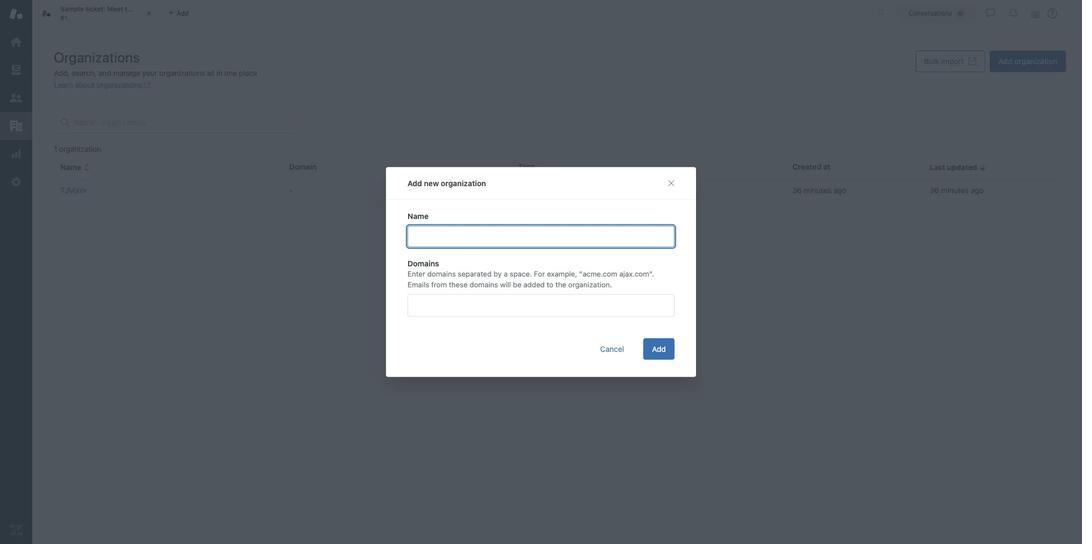 Task type: vqa. For each thing, say whether or not it's contained in the screenshot.
The "Zendesk Products" 'image'
yes



Task type: locate. For each thing, give the bounding box(es) containing it.
0 horizontal spatial ago
[[834, 186, 846, 195]]

place.
[[239, 69, 259, 78]]

name down new
[[408, 212, 429, 221]]

add inside button
[[652, 344, 666, 353]]

organizations down the manage
[[96, 80, 142, 89]]

organization up name button
[[59, 145, 101, 153]]

1 vertical spatial organizations
[[96, 80, 142, 89]]

organization
[[1014, 57, 1057, 66], [59, 145, 101, 153], [441, 179, 486, 188]]

"acme.com
[[579, 270, 617, 278]]

new
[[424, 179, 439, 188]]

1 horizontal spatial minutes
[[941, 186, 969, 195]]

add inside 'button'
[[999, 57, 1012, 66]]

domains down separated
[[470, 280, 498, 289]]

0 horizontal spatial organizations
[[96, 80, 142, 89]]

1 horizontal spatial organization
[[441, 179, 486, 188]]

2 horizontal spatial organization
[[1014, 57, 1057, 66]]

admin image
[[9, 175, 23, 189]]

main element
[[0, 0, 32, 544]]

add right cancel
[[652, 344, 666, 353]]

add button
[[643, 338, 675, 360]]

domains
[[427, 270, 456, 278], [470, 280, 498, 289]]

0 horizontal spatial minutes
[[804, 186, 831, 195]]

one
[[224, 69, 237, 78]]

1 horizontal spatial 36 minutes ago
[[930, 186, 984, 195]]

0 horizontal spatial name
[[60, 163, 81, 172]]

0 vertical spatial domains
[[427, 270, 456, 278]]

learn
[[54, 80, 73, 89]]

add organization button
[[990, 51, 1066, 72]]

sample ticket: meet the ticket #1
[[60, 5, 155, 22]]

0 horizontal spatial domains
[[427, 270, 456, 278]]

organizations left the all
[[159, 69, 205, 78]]

0 vertical spatial organizations
[[159, 69, 205, 78]]

tab
[[32, 0, 162, 27]]

-
[[289, 186, 293, 195]]

name
[[60, 163, 81, 172], [408, 212, 429, 221]]

2 36 from the left
[[930, 186, 939, 195]]

meet
[[107, 5, 123, 13]]

0 horizontal spatial add
[[408, 179, 422, 188]]

1 horizontal spatial organizations
[[159, 69, 205, 78]]

organization inside 'button'
[[1014, 57, 1057, 66]]

added
[[523, 280, 545, 289]]

ago
[[834, 186, 846, 195], [971, 186, 984, 195]]

2 minutes from the left
[[941, 186, 969, 195]]

(opens in a new tab) image
[[142, 82, 150, 88]]

organization down zendesk products image
[[1014, 57, 1057, 66]]

close image
[[144, 8, 155, 19]]

name down 1 organization
[[60, 163, 81, 172]]

0 vertical spatial add
[[999, 57, 1012, 66]]

1 36 from the left
[[792, 186, 802, 195]]

ticket
[[137, 5, 155, 13]]

for
[[534, 270, 545, 278]]

2 vertical spatial add
[[652, 344, 666, 353]]

organization inside dialog
[[441, 179, 486, 188]]

ticket:
[[86, 5, 106, 13]]

the inside sample ticket: meet the ticket #1
[[125, 5, 135, 13]]

organizations inside organizations add, search, and manage your organizations all in one place.
[[159, 69, 205, 78]]

organizations
[[159, 69, 205, 78], [96, 80, 142, 89]]

domains
[[408, 259, 439, 268]]

updated
[[947, 163, 977, 172]]

0 horizontal spatial the
[[125, 5, 135, 13]]

close modal image
[[667, 179, 676, 188]]

1 horizontal spatial domains
[[470, 280, 498, 289]]

0 horizontal spatial organization
[[59, 145, 101, 153]]

36 minutes ago
[[792, 186, 846, 195], [930, 186, 984, 195]]

1 vertical spatial the
[[555, 280, 566, 289]]

the
[[125, 5, 135, 13], [555, 280, 566, 289]]

tab containing sample ticket: meet the ticket
[[32, 0, 162, 27]]

1 horizontal spatial 36
[[930, 186, 939, 195]]

2 vertical spatial organization
[[441, 179, 486, 188]]

tjmaxx link
[[60, 186, 87, 195]]

1 horizontal spatial add
[[652, 344, 666, 353]]

0 horizontal spatial 36
[[792, 186, 802, 195]]

1 horizontal spatial ago
[[971, 186, 984, 195]]

0 vertical spatial organization
[[1014, 57, 1057, 66]]

0 vertical spatial name
[[60, 163, 81, 172]]

ajax.com".
[[619, 270, 654, 278]]

2 horizontal spatial add
[[999, 57, 1012, 66]]

minutes
[[804, 186, 831, 195], [941, 186, 969, 195]]

1 vertical spatial organization
[[59, 145, 101, 153]]

conversations button
[[897, 5, 977, 22]]

add for organization
[[999, 57, 1012, 66]]

add for new
[[408, 179, 422, 188]]

organization for 1 organization
[[59, 145, 101, 153]]

1 36 minutes ago from the left
[[792, 186, 846, 195]]

1 horizontal spatial name
[[408, 212, 429, 221]]

0 horizontal spatial 36 minutes ago
[[792, 186, 846, 195]]

add organization
[[999, 57, 1057, 66]]

add
[[999, 57, 1012, 66], [408, 179, 422, 188], [652, 344, 666, 353]]

the right meet
[[125, 5, 135, 13]]

name button
[[60, 163, 90, 172]]

organization right new
[[441, 179, 486, 188]]

last updated
[[930, 163, 977, 172]]

1 vertical spatial add
[[408, 179, 422, 188]]

#1
[[60, 14, 67, 22]]

1 horizontal spatial the
[[555, 280, 566, 289]]

add left new
[[408, 179, 422, 188]]

enter
[[408, 270, 425, 278]]

0 vertical spatial the
[[125, 5, 135, 13]]

will
[[500, 280, 511, 289]]

zendesk products image
[[1032, 10, 1039, 18]]

domains up from
[[427, 270, 456, 278]]

36
[[792, 186, 802, 195], [930, 186, 939, 195]]

the down example, on the right
[[555, 280, 566, 289]]

1 vertical spatial name
[[408, 212, 429, 221]]

add right import
[[999, 57, 1012, 66]]



Task type: describe. For each thing, give the bounding box(es) containing it.
example,
[[547, 270, 577, 278]]

last
[[930, 163, 945, 172]]

organizations add, search, and manage your organizations all in one place.
[[54, 49, 259, 78]]

2 36 minutes ago from the left
[[930, 186, 984, 195]]

Name text field
[[408, 226, 675, 248]]

1 minutes from the left
[[804, 186, 831, 195]]

reporting image
[[9, 147, 23, 161]]

a
[[504, 270, 508, 278]]

bulk
[[924, 57, 939, 66]]

cancel button
[[592, 338, 633, 360]]

name inside add new organization dialog
[[408, 212, 429, 221]]

add new organization dialog
[[386, 167, 696, 377]]

separated
[[458, 270, 492, 278]]

from
[[431, 280, 447, 289]]

zendesk image
[[9, 523, 23, 537]]

organization for add organization
[[1014, 57, 1057, 66]]

to
[[547, 280, 553, 289]]

and
[[98, 69, 111, 78]]

views image
[[9, 63, 23, 77]]

search,
[[72, 69, 96, 78]]

1 vertical spatial domains
[[470, 280, 498, 289]]

conversations
[[909, 9, 952, 17]]

about
[[75, 80, 94, 89]]

import
[[941, 57, 964, 66]]

bulk import
[[924, 57, 964, 66]]

1 organization
[[54, 145, 101, 153]]

1 ago from the left
[[834, 186, 846, 195]]

organizations image
[[9, 119, 23, 133]]

get started image
[[9, 35, 23, 49]]

space.
[[510, 270, 532, 278]]

organizations
[[54, 49, 140, 65]]

by
[[494, 270, 502, 278]]

cancel
[[600, 344, 624, 353]]

bulk import button
[[916, 51, 986, 72]]

these
[[449, 280, 468, 289]]

tjmaxx
[[60, 186, 87, 195]]

all
[[207, 69, 214, 78]]

Search organizations field
[[74, 118, 289, 128]]

add,
[[54, 69, 70, 78]]

add new organization
[[408, 179, 486, 188]]

zendesk support image
[[9, 7, 23, 21]]

last updated button
[[930, 163, 986, 172]]

tabs tab list
[[32, 0, 866, 27]]

domains enter domains separated by a space. for example, "acme.com ajax.com". emails from these domains will be added to the organization.
[[408, 259, 654, 289]]

manage
[[113, 69, 140, 78]]

2 ago from the left
[[971, 186, 984, 195]]

the inside domains enter domains separated by a space. for example, "acme.com ajax.com". emails from these domains will be added to the organization.
[[555, 280, 566, 289]]

get help image
[[1048, 9, 1057, 18]]

your
[[142, 69, 157, 78]]

learn about organizations link
[[54, 80, 150, 89]]

name inside name button
[[60, 163, 81, 172]]

be
[[513, 280, 521, 289]]

1
[[54, 145, 57, 153]]

sample
[[60, 5, 84, 13]]

in
[[216, 69, 222, 78]]

customers image
[[9, 91, 23, 105]]

learn about organizations
[[54, 80, 142, 89]]

emails
[[408, 280, 429, 289]]

organization.
[[568, 280, 612, 289]]



